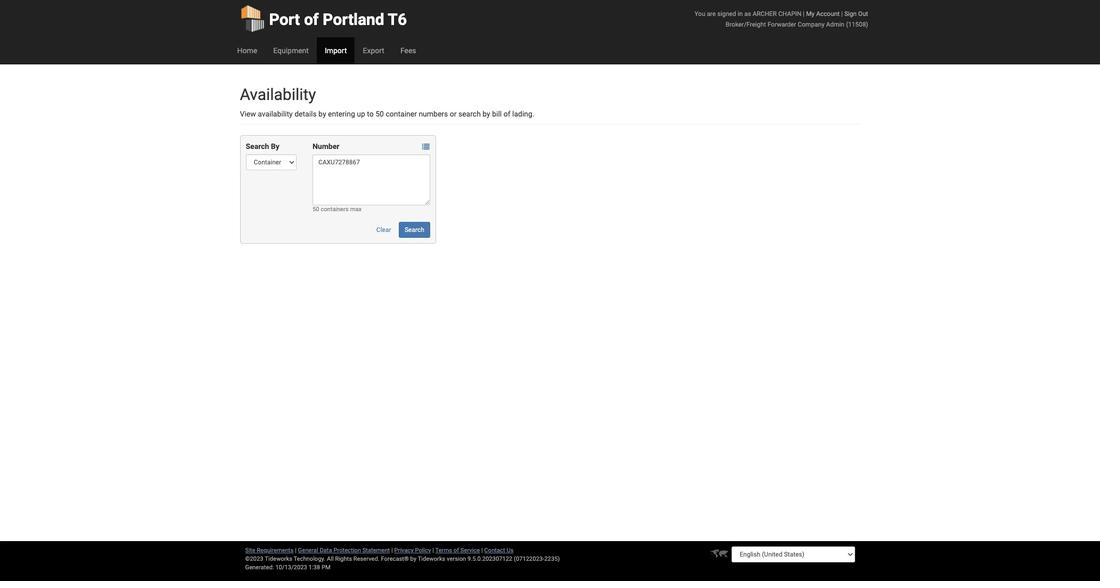 Task type: vqa. For each thing, say whether or not it's contained in the screenshot.
the leftmost 50
yes



Task type: describe. For each thing, give the bounding box(es) containing it.
equipment
[[273, 46, 309, 55]]

forwarder
[[768, 21, 797, 28]]

1 vertical spatial of
[[504, 110, 511, 118]]

export button
[[355, 37, 393, 64]]

(07122023-
[[514, 556, 545, 563]]

©2023 tideworks
[[245, 556, 293, 563]]

availability
[[258, 110, 293, 118]]

all
[[327, 556, 334, 563]]

technology.
[[294, 556, 326, 563]]

50 containers max
[[313, 206, 362, 213]]

pm
[[322, 565, 331, 572]]

site requirements | general data protection statement | privacy policy | terms of service | contact us ©2023 tideworks technology. all rights reserved. forecast® by tideworks version 9.5.0.202307122 (07122023-2235) generated: 10/13/2023 1:38 pm
[[245, 548, 560, 572]]

generated:
[[245, 565, 274, 572]]

signed
[[718, 10, 737, 18]]

by
[[271, 142, 280, 151]]

you are signed in as archer chapin | my account | sign out broker/freight forwarder company admin (11508)
[[695, 10, 869, 28]]

forecast®
[[381, 556, 409, 563]]

policy
[[415, 548, 431, 555]]

container
[[386, 110, 417, 118]]

port of portland t6
[[269, 10, 407, 29]]

sign out link
[[845, 10, 869, 18]]

search for search by
[[246, 142, 269, 151]]

port of portland t6 link
[[240, 0, 407, 37]]

sign
[[845, 10, 857, 18]]

2235)
[[545, 556, 560, 563]]

chapin
[[779, 10, 802, 18]]

home button
[[229, 37, 265, 64]]

us
[[507, 548, 514, 555]]

import button
[[317, 37, 355, 64]]

t6
[[388, 10, 407, 29]]

fees
[[401, 46, 416, 55]]

privacy policy link
[[395, 548, 431, 555]]

lading.
[[513, 110, 535, 118]]

statement
[[363, 548, 390, 555]]

rights
[[335, 556, 352, 563]]

terms of service link
[[436, 548, 480, 555]]

| left sign
[[842, 10, 843, 18]]

equipment button
[[265, 37, 317, 64]]

my
[[807, 10, 815, 18]]

contact us link
[[485, 548, 514, 555]]

reserved.
[[354, 556, 380, 563]]

search button
[[399, 222, 430, 238]]

export
[[363, 46, 385, 55]]

portland
[[323, 10, 385, 29]]

view
[[240, 110, 256, 118]]

as
[[745, 10, 752, 18]]

| left general on the left of page
[[295, 548, 297, 555]]

privacy
[[395, 548, 414, 555]]

admin
[[827, 21, 845, 28]]

0 horizontal spatial of
[[304, 10, 319, 29]]



Task type: locate. For each thing, give the bounding box(es) containing it.
0 horizontal spatial 50
[[313, 206, 319, 213]]

archer
[[753, 10, 777, 18]]

bill
[[493, 110, 502, 118]]

by left bill
[[483, 110, 491, 118]]

of right port
[[304, 10, 319, 29]]

details
[[295, 110, 317, 118]]

tideworks
[[418, 556, 446, 563]]

in
[[738, 10, 743, 18]]

50 left the "containers"
[[313, 206, 319, 213]]

1 horizontal spatial of
[[454, 548, 459, 555]]

| up tideworks
[[433, 548, 434, 555]]

search inside "button"
[[405, 226, 425, 234]]

of
[[304, 10, 319, 29], [504, 110, 511, 118], [454, 548, 459, 555]]

0 vertical spatial search
[[246, 142, 269, 151]]

|
[[804, 10, 805, 18], [842, 10, 843, 18], [295, 548, 297, 555], [392, 548, 393, 555], [433, 548, 434, 555], [482, 548, 483, 555]]

site requirements link
[[245, 548, 294, 555]]

are
[[707, 10, 716, 18]]

| up 9.5.0.202307122
[[482, 548, 483, 555]]

clear button
[[371, 222, 397, 238]]

10/13/2023
[[276, 565, 307, 572]]

entering
[[328, 110, 355, 118]]

0 vertical spatial 50
[[376, 110, 384, 118]]

2 horizontal spatial by
[[483, 110, 491, 118]]

up
[[357, 110, 366, 118]]

50 right "to"
[[376, 110, 384, 118]]

fees button
[[393, 37, 424, 64]]

version
[[447, 556, 466, 563]]

(11508)
[[847, 21, 869, 28]]

1 vertical spatial 50
[[313, 206, 319, 213]]

0 horizontal spatial by
[[319, 110, 326, 118]]

import
[[325, 46, 347, 55]]

containers
[[321, 206, 349, 213]]

9.5.0.202307122
[[468, 556, 513, 563]]

port
[[269, 10, 300, 29]]

company
[[798, 21, 825, 28]]

search for search
[[405, 226, 425, 234]]

Number text field
[[313, 155, 430, 206]]

site
[[245, 548, 256, 555]]

of right bill
[[504, 110, 511, 118]]

requirements
[[257, 548, 294, 555]]

numbers
[[419, 110, 448, 118]]

search left by
[[246, 142, 269, 151]]

1 horizontal spatial 50
[[376, 110, 384, 118]]

clear
[[377, 226, 391, 234]]

you
[[695, 10, 706, 18]]

general
[[298, 548, 318, 555]]

50
[[376, 110, 384, 118], [313, 206, 319, 213]]

of up version
[[454, 548, 459, 555]]

availability
[[240, 85, 316, 104]]

2 horizontal spatial of
[[504, 110, 511, 118]]

terms
[[436, 548, 452, 555]]

| left the my
[[804, 10, 805, 18]]

of inside site requirements | general data protection statement | privacy policy | terms of service | contact us ©2023 tideworks technology. all rights reserved. forecast® by tideworks version 9.5.0.202307122 (07122023-2235) generated: 10/13/2023 1:38 pm
[[454, 548, 459, 555]]

1 horizontal spatial search
[[405, 226, 425, 234]]

to
[[367, 110, 374, 118]]

2 vertical spatial of
[[454, 548, 459, 555]]

home
[[237, 46, 257, 55]]

0 horizontal spatial search
[[246, 142, 269, 151]]

by down privacy policy link
[[411, 556, 417, 563]]

service
[[461, 548, 480, 555]]

1 vertical spatial search
[[405, 226, 425, 234]]

by right details
[[319, 110, 326, 118]]

1:38
[[309, 565, 320, 572]]

contact
[[485, 548, 506, 555]]

by
[[319, 110, 326, 118], [483, 110, 491, 118], [411, 556, 417, 563]]

account
[[817, 10, 840, 18]]

max
[[350, 206, 362, 213]]

show list image
[[422, 144, 430, 151]]

search by
[[246, 142, 280, 151]]

out
[[859, 10, 869, 18]]

protection
[[334, 548, 361, 555]]

or
[[450, 110, 457, 118]]

number
[[313, 142, 340, 151]]

search
[[459, 110, 481, 118]]

search right clear
[[405, 226, 425, 234]]

search
[[246, 142, 269, 151], [405, 226, 425, 234]]

broker/freight
[[726, 21, 767, 28]]

general data protection statement link
[[298, 548, 390, 555]]

0 vertical spatial of
[[304, 10, 319, 29]]

view availability details by entering up to 50 container numbers or search by bill of lading.
[[240, 110, 535, 118]]

by inside site requirements | general data protection statement | privacy policy | terms of service | contact us ©2023 tideworks technology. all rights reserved. forecast® by tideworks version 9.5.0.202307122 (07122023-2235) generated: 10/13/2023 1:38 pm
[[411, 556, 417, 563]]

data
[[320, 548, 332, 555]]

| up forecast®
[[392, 548, 393, 555]]

1 horizontal spatial by
[[411, 556, 417, 563]]

my account link
[[807, 10, 840, 18]]



